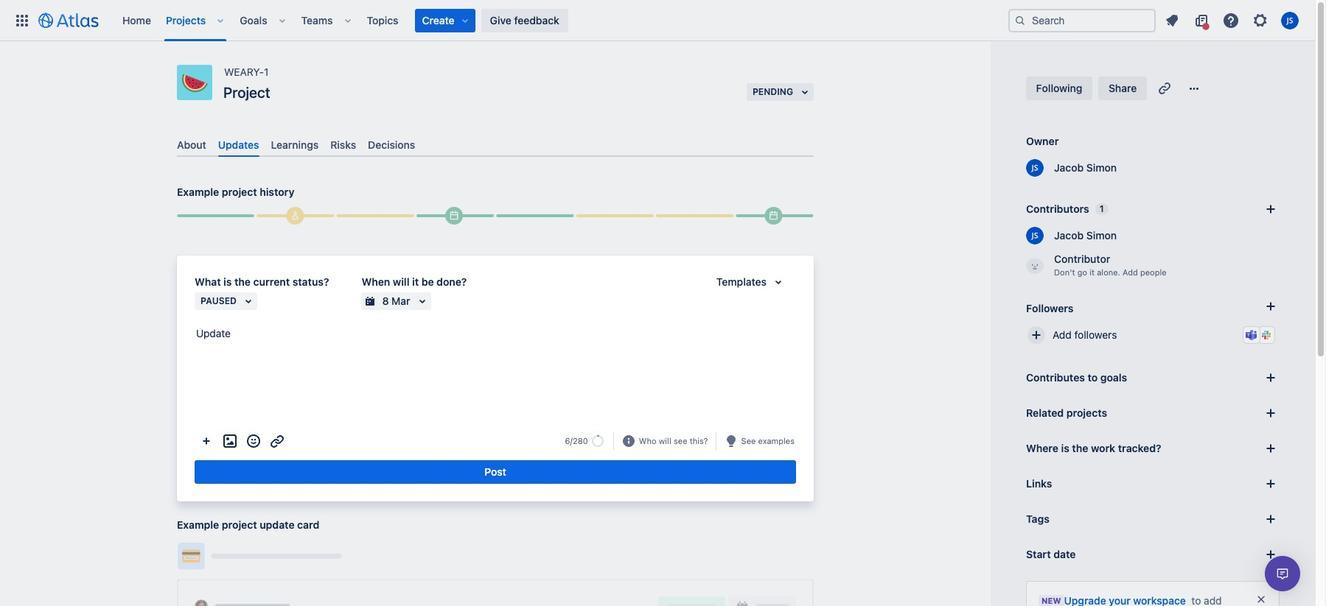 Task type: locate. For each thing, give the bounding box(es) containing it.
is up paused button
[[224, 276, 232, 288]]

project for update
[[222, 519, 257, 532]]

8
[[382, 295, 389, 308]]

project left update
[[222, 519, 257, 532]]

1 horizontal spatial the
[[1072, 442, 1089, 455]]

goals
[[240, 14, 267, 26]]

share button
[[1099, 77, 1148, 100]]

done?
[[437, 276, 467, 288]]

1 project from the top
[[222, 186, 257, 198]]

1 horizontal spatial it
[[1090, 268, 1095, 277]]

0 vertical spatial is
[[224, 276, 232, 288]]

the up paused button
[[234, 276, 251, 288]]

top element
[[9, 0, 1009, 41]]

1 vertical spatial is
[[1062, 442, 1070, 455]]

0 vertical spatial add
[[1123, 268, 1138, 277]]

8 mar
[[382, 295, 410, 308]]

0 vertical spatial project
[[222, 186, 257, 198]]

2 example from the top
[[177, 519, 219, 532]]

topics
[[367, 14, 399, 26]]

it
[[1090, 268, 1095, 277], [412, 276, 419, 288]]

home link
[[118, 8, 156, 32]]

0 horizontal spatial is
[[224, 276, 232, 288]]

post button
[[195, 461, 796, 485]]

1 right 'contributors'
[[1100, 204, 1104, 215]]

will inside dropdown button
[[659, 436, 672, 446]]

will
[[393, 276, 410, 288], [659, 436, 672, 446]]

msteams logo showing  channels are connected to this project image
[[1246, 330, 1258, 341]]

new link
[[1039, 594, 1186, 607]]

0 vertical spatial will
[[393, 276, 410, 288]]

where
[[1026, 442, 1059, 455]]

it right go
[[1090, 268, 1095, 277]]

close banner image
[[1256, 594, 1268, 606]]

alone.
[[1097, 268, 1121, 277]]

topics link
[[362, 8, 403, 32]]

it left be
[[412, 276, 419, 288]]

project left history
[[222, 186, 257, 198]]

add
[[1123, 268, 1138, 277], [1053, 329, 1072, 341]]

be
[[422, 276, 434, 288]]

project
[[222, 186, 257, 198], [222, 519, 257, 532]]

0 vertical spatial the
[[234, 276, 251, 288]]

give feedback
[[490, 14, 560, 26]]

go
[[1078, 268, 1088, 277]]

projects link
[[161, 8, 210, 32]]

is right where at the right of the page
[[1062, 442, 1070, 455]]

will left see
[[659, 436, 672, 446]]

add right the 'alone.'
[[1123, 268, 1138, 277]]

feedback
[[514, 14, 560, 26]]

to
[[1088, 372, 1098, 384]]

update
[[196, 327, 231, 340]]

add follower image
[[1028, 327, 1046, 344]]

see
[[741, 436, 756, 446]]

will up mar
[[393, 276, 410, 288]]

1 up project
[[264, 66, 269, 78]]

add followers
[[1053, 329, 1117, 341]]

1 vertical spatial project
[[222, 519, 257, 532]]

add followers button
[[1021, 319, 1286, 352]]

add files, videos, or images image
[[221, 433, 239, 451]]

1 vertical spatial example
[[177, 519, 219, 532]]

will for who
[[659, 436, 672, 446]]

add right add follower icon
[[1053, 329, 1072, 341]]

who will see this?
[[639, 436, 708, 446]]

search image
[[1015, 14, 1026, 26]]

example
[[177, 186, 219, 198], [177, 519, 219, 532]]

1 horizontal spatial will
[[659, 436, 672, 446]]

add a follower image
[[1262, 298, 1280, 316]]

0 horizontal spatial 1
[[264, 66, 269, 78]]

the for work
[[1072, 442, 1089, 455]]

tab list
[[171, 133, 820, 157]]

goals
[[1101, 372, 1128, 384]]

example project history
[[177, 186, 295, 198]]

more actions image
[[198, 433, 215, 451]]

weary-
[[224, 66, 264, 78]]

templates button
[[708, 274, 796, 291]]

new
[[1042, 597, 1062, 606]]

0 vertical spatial example
[[177, 186, 219, 198]]

0 vertical spatial 1
[[264, 66, 269, 78]]

give feedback button
[[481, 8, 568, 32]]

1 horizontal spatial is
[[1062, 442, 1070, 455]]

contributes to goals
[[1026, 372, 1128, 384]]

1 horizontal spatial add
[[1123, 268, 1138, 277]]

learnings
[[271, 139, 319, 151]]

is for where
[[1062, 442, 1070, 455]]

the
[[234, 276, 251, 288], [1072, 442, 1089, 455]]

1
[[264, 66, 269, 78], [1100, 204, 1104, 215]]

contributes
[[1026, 372, 1085, 384]]

this?
[[690, 436, 708, 446]]

1 inside weary-1 project
[[264, 66, 269, 78]]

following button
[[1026, 77, 1093, 100]]

contributors
[[1026, 203, 1090, 215]]

banner
[[0, 0, 1316, 41]]

1 vertical spatial the
[[1072, 442, 1089, 455]]

decisions
[[368, 139, 415, 151]]

is
[[224, 276, 232, 288], [1062, 442, 1070, 455]]

2 project from the top
[[222, 519, 257, 532]]

0 horizontal spatial will
[[393, 276, 410, 288]]

1 example from the top
[[177, 186, 219, 198]]

1 vertical spatial will
[[659, 436, 672, 446]]

1 vertical spatial 1
[[1100, 204, 1104, 215]]

0 horizontal spatial add
[[1053, 329, 1072, 341]]

people
[[1141, 268, 1167, 277]]

0 horizontal spatial the
[[234, 276, 251, 288]]

risks
[[331, 139, 356, 151]]

goals link
[[235, 8, 272, 32]]

teams
[[301, 14, 333, 26]]

1 vertical spatial add
[[1053, 329, 1072, 341]]

tags
[[1026, 513, 1050, 526]]

when
[[362, 276, 390, 288]]

the left work
[[1072, 442, 1089, 455]]

update
[[260, 519, 295, 532]]



Task type: describe. For each thing, give the bounding box(es) containing it.
share
[[1109, 82, 1137, 94]]

where is the work tracked?
[[1026, 442, 1162, 455]]

project
[[223, 84, 270, 101]]

start
[[1026, 549, 1051, 561]]

slack logo showing nan channels are connected to this project image
[[1261, 330, 1273, 341]]

1 horizontal spatial 1
[[1100, 204, 1104, 215]]

examples
[[758, 436, 795, 446]]

history
[[260, 186, 295, 198]]

contributor don't go it alone. add people
[[1054, 253, 1167, 277]]

add inside 'button'
[[1053, 329, 1072, 341]]

0 horizontal spatial it
[[412, 276, 419, 288]]

start date
[[1026, 549, 1076, 561]]

about
[[177, 139, 206, 151]]

post
[[485, 466, 506, 479]]

followers
[[1026, 302, 1074, 315]]

who will see this? button
[[638, 435, 710, 449]]

what
[[195, 276, 221, 288]]

tracked?
[[1118, 442, 1162, 455]]

insert link image
[[268, 433, 286, 451]]

status?
[[293, 276, 329, 288]]

who
[[639, 436, 657, 446]]

example project update card
[[177, 519, 320, 532]]

date
[[1054, 549, 1076, 561]]

paused
[[201, 296, 237, 307]]

owner
[[1026, 135, 1059, 147]]

card
[[297, 519, 320, 532]]

open intercom messenger image
[[1274, 566, 1292, 583]]

insert emoji image
[[245, 433, 263, 451]]

add inside contributor don't go it alone. add people
[[1123, 268, 1138, 277]]

teams link
[[297, 8, 337, 32]]

work
[[1091, 442, 1116, 455]]

projects
[[166, 14, 206, 26]]

give
[[490, 14, 512, 26]]

8 mar button
[[362, 293, 431, 311]]

templates
[[717, 276, 767, 288]]

Main content area, start typing to enter text. text field
[[195, 325, 796, 348]]

don't
[[1054, 268, 1076, 277]]

updates
[[218, 139, 259, 151]]

what is the current status?
[[195, 276, 329, 288]]

weary-1 link
[[224, 65, 269, 80]]

related projects
[[1026, 407, 1108, 420]]

paused button
[[195, 293, 257, 311]]

current
[[253, 276, 290, 288]]

banner containing home
[[0, 0, 1316, 41]]

help image
[[1223, 11, 1240, 29]]

contributor
[[1054, 253, 1111, 265]]

projects
[[1067, 407, 1108, 420]]

project for history
[[222, 186, 257, 198]]

weary-1 project
[[223, 66, 270, 101]]

example for example project update card
[[177, 519, 219, 532]]

tab list containing about
[[171, 133, 820, 157]]

the for current
[[234, 276, 251, 288]]

example for example project history
[[177, 186, 219, 198]]

related
[[1026, 407, 1064, 420]]

will for when
[[393, 276, 410, 288]]

followers
[[1075, 329, 1117, 341]]

is for what
[[224, 276, 232, 288]]

when will it be done?
[[362, 276, 467, 288]]

see examples
[[741, 436, 795, 446]]

see examples button
[[740, 435, 796, 449]]

see
[[674, 436, 688, 446]]

links
[[1026, 478, 1053, 490]]

mar
[[392, 295, 410, 308]]

home
[[122, 14, 151, 26]]

6/280
[[565, 437, 588, 446]]

following
[[1037, 82, 1083, 94]]

Search field
[[1009, 8, 1156, 32]]

it inside contributor don't go it alone. add people
[[1090, 268, 1095, 277]]



Task type: vqa. For each thing, say whether or not it's contained in the screenshot.
the Post button
yes



